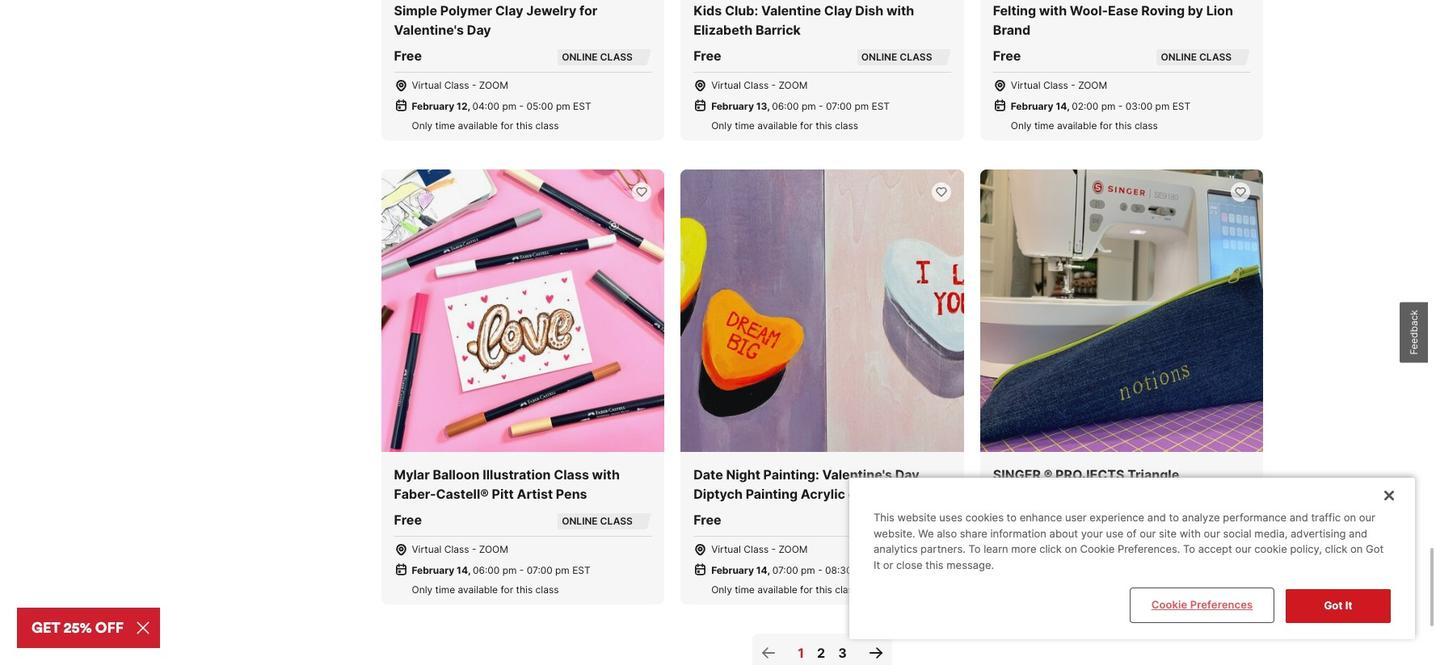 Task type: describe. For each thing, give the bounding box(es) containing it.
heart image for date night painting: valentine's day diptych painting acrylic on wood panels
[[935, 186, 948, 199]]

, left '08:30'
[[767, 565, 770, 577]]

got inside button
[[1324, 600, 1343, 613]]

heart image for mylar balloon illustration class with faber-castell® pitt artist pens
[[635, 186, 648, 199]]

class for february 13 , 06:00 pm - 07:00 pm est
[[744, 79, 769, 91]]

2 to from the left
[[1169, 512, 1179, 525]]

for for february 12 , 04:00 pm - 05:00 pm est
[[501, 119, 513, 131]]

clay inside 'simple polymer clay jewelry for valentine's day'
[[495, 2, 523, 18]]

only for february 14 , 02:00 pm - 03:00 pm est
[[1011, 119, 1032, 131]]

dish
[[855, 2, 884, 18]]

lion
[[1206, 2, 1233, 18]]

class for february 14 , 07:00 pm - 08:30 pm est
[[835, 585, 858, 597]]

media,
[[1255, 528, 1288, 541]]

with inside felting with wool-ease roving by lion brand
[[1039, 2, 1067, 18]]

online class for february 14 , 06:00 pm - 07:00 pm est
[[562, 516, 633, 528]]

zoom for february 14 , 07:00 pm - 08:30 pm est
[[779, 544, 808, 556]]

cookie inside this website uses cookies to enhance user experience and to analyze performance and traffic on our website. we also share information about your use of our site with our social media, advertising and analytics partners. to learn more click on cookie preferences. to accept our cookie policy, click on got it or close this message.
[[1080, 543, 1115, 556]]

class for february 12 , 04:00 pm - 05:00 pm est
[[536, 119, 559, 131]]

available for february 13 , 06:00 pm - 07:00 pm est
[[757, 119, 797, 131]]

1 to from the left
[[1007, 512, 1017, 525]]

available for february 12 , 04:00 pm - 05:00 pm est
[[458, 119, 498, 131]]

felting
[[993, 2, 1036, 18]]

valentine
[[761, 2, 821, 18]]

class down the about
[[1043, 544, 1068, 556]]

est for kids club: valentine clay dish with elizabeth barrick
[[872, 100, 890, 112]]

this for february 12 , 04:00 pm - 05:00 pm est
[[516, 119, 533, 131]]

est for felting with wool-ease roving by lion brand
[[1172, 100, 1191, 112]]

close
[[896, 559, 923, 572]]

felting with wool-ease roving by lion brand
[[993, 2, 1233, 38]]

free for february 12 , 04:00 pm - 05:00 pm est
[[394, 47, 422, 64]]

analytics
[[874, 543, 918, 556]]

virtual class - zoom for february 14 , 06:00 pm - 07:00 pm est
[[412, 544, 508, 556]]

or
[[883, 559, 893, 572]]

use
[[1106, 528, 1124, 541]]

on down the about
[[1065, 543, 1077, 556]]

2
[[817, 646, 825, 662]]

singer ® projects triangle embroidered pouch image
[[980, 169, 1264, 453]]

it inside this website uses cookies to enhance user experience and to analyze performance and traffic on our website. we also share information about your use of our site with our social media, advertising and analytics partners. to learn more click on cookie preferences. to accept our cookie policy, click on got it or close this message.
[[874, 559, 880, 572]]

heart image
[[1234, 186, 1247, 199]]

- left '08:30'
[[818, 565, 822, 577]]

february 13 , 06:00 pm - 07:00 pm est
[[711, 100, 890, 112]]

acrylic
[[801, 487, 845, 503]]

clay inside the kids club: valentine clay dish with elizabeth barrick
[[824, 2, 852, 18]]

12
[[457, 100, 468, 112]]

zoom for february 14 , 02:00 pm - 03:00 pm est
[[1078, 79, 1107, 91]]

14 for mylar balloon illustration class with faber-castell® pitt artist pens
[[457, 565, 468, 577]]

this for february 14 , 06:00 pm - 07:00 pm est
[[516, 585, 533, 597]]

13
[[756, 100, 767, 112]]

our down social
[[1235, 543, 1252, 556]]

simple polymer clay jewelry for valentine's day
[[394, 2, 598, 38]]

faber-
[[394, 487, 436, 503]]

painting
[[746, 487, 798, 503]]

zoom for february 12 , 04:00 pm - 05:00 pm est
[[479, 79, 508, 91]]

february 12 , 04:00 pm - 05:00 pm est
[[412, 100, 591, 112]]

artist
[[517, 487, 553, 503]]

february down faber-
[[412, 565, 454, 577]]

pens
[[556, 487, 587, 503]]

virtual for february 13 , 06:00 pm - 07:00 pm est
[[711, 79, 741, 91]]

1 horizontal spatial 07:00
[[772, 565, 798, 577]]

- left '05:00'
[[519, 100, 524, 112]]

zoom for february 13 , 06:00 pm - 07:00 pm est
[[779, 79, 808, 91]]

message.
[[947, 559, 994, 572]]

painting:
[[763, 467, 819, 484]]

our up accept
[[1204, 528, 1220, 541]]

our right traffic
[[1359, 512, 1375, 525]]

class for february 14 , 02:00 pm - 03:00 pm est
[[1199, 51, 1232, 63]]

night
[[726, 467, 760, 484]]

2 to from the left
[[1183, 543, 1195, 556]]

mylar
[[394, 467, 430, 484]]

traffic
[[1311, 512, 1341, 525]]

partners.
[[921, 543, 966, 556]]

virtual class - zoom for february 14 , 02:00 pm - 03:00 pm est
[[1011, 79, 1107, 91]]

projects
[[1056, 467, 1125, 484]]

3
[[838, 646, 847, 662]]

simple
[[394, 2, 437, 18]]

class for february 14 , 06:00 pm - 07:00 pm est
[[600, 516, 633, 528]]

07:00 for february 14 , 06:00 pm - 07:00 pm est
[[527, 565, 553, 577]]

site
[[1159, 528, 1177, 541]]

only time available for this class for february 14 , 06:00 pm - 07:00 pm est
[[412, 585, 559, 597]]

- up february 14 , 06:00 pm - 07:00 pm est
[[472, 544, 476, 556]]

virtual class - zoom down the about
[[1011, 544, 1107, 556]]

, down castell®
[[468, 565, 471, 577]]

02:00
[[1072, 100, 1099, 112]]

available for february 14 , 06:00 pm - 07:00 pm est
[[458, 585, 498, 597]]

1 to from the left
[[969, 543, 981, 556]]

mylar balloon illustration class with faber-castell® pitt artist pens image
[[381, 169, 664, 453]]

virtual class - zoom for february 12 , 04:00 pm - 05:00 pm est
[[412, 79, 508, 91]]

this website uses cookies to enhance user experience and to analyze performance and traffic on our website. we also share information about your use of our site with our social media, advertising and analytics partners. to learn more click on cookie preferences. to accept our cookie policy, click on got it or close this message.
[[874, 512, 1384, 572]]

of
[[1127, 528, 1137, 541]]

next page image
[[866, 644, 886, 664]]

website.
[[874, 528, 915, 541]]

it inside button
[[1345, 600, 1353, 613]]

08:30
[[825, 565, 852, 577]]

virtual class - zoom for february 13 , 06:00 pm - 07:00 pm est
[[711, 79, 808, 91]]

enhance
[[1020, 512, 1062, 525]]

online class for february 14 , 02:00 pm - 03:00 pm est
[[1161, 51, 1232, 63]]

kids club: valentine clay dish with elizabeth barrick
[[694, 2, 914, 38]]

this
[[874, 512, 895, 525]]

previous page image
[[759, 644, 778, 664]]

- up 02:00
[[1071, 79, 1076, 91]]

only time available for this class down "your"
[[1011, 585, 1158, 597]]

time for february 14 , 02:00 pm - 03:00 pm est
[[1034, 119, 1054, 131]]

this for february 14 , 02:00 pm - 03:00 pm est
[[1115, 119, 1132, 131]]

on inside date night painting: valentine's day diptych painting acrylic on wood panels
[[848, 487, 864, 503]]

only time available for this class for february 14 , 02:00 pm - 03:00 pm est
[[1011, 119, 1158, 131]]

your
[[1081, 528, 1103, 541]]

performance
[[1223, 512, 1287, 525]]

pitt
[[492, 487, 514, 503]]

, for polymer
[[468, 100, 470, 112]]

14 for date night painting: valentine's day diptych painting acrylic on wood panels
[[756, 565, 767, 577]]

free for february 14 , 07:00 pm - 08:30 pm est
[[694, 513, 721, 529]]

february down diptych
[[711, 565, 754, 577]]

for for february 14 , 02:00 pm - 03:00 pm est
[[1100, 119, 1112, 131]]

club:
[[725, 2, 758, 18]]

got inside this website uses cookies to enhance user experience and to analyze performance and traffic on our website. we also share information about your use of our site with our social media, advertising and analytics partners. to learn more click on cookie preferences. to accept our cookie policy, click on got it or close this message.
[[1366, 543, 1384, 556]]

february 14 , 06:00 pm - 07:00 pm est
[[412, 565, 591, 577]]

03:00
[[1126, 100, 1153, 112]]

accept
[[1198, 543, 1232, 556]]

castell®
[[436, 487, 489, 503]]

cookies
[[966, 512, 1004, 525]]

share
[[960, 528, 987, 541]]

class for february 13 , 06:00 pm - 07:00 pm est
[[900, 51, 932, 63]]

polymer
[[440, 2, 492, 18]]

only time available for this class for february 14 , 07:00 pm - 08:30 pm est
[[711, 585, 858, 597]]

diptych
[[694, 487, 743, 503]]

this down preferences.
[[1115, 585, 1132, 597]]

1 horizontal spatial and
[[1290, 512, 1308, 525]]

elizabeth
[[694, 22, 753, 38]]

- down the about
[[1071, 544, 1076, 556]]

only for february 13 , 06:00 pm - 07:00 pm est
[[711, 119, 732, 131]]

also
[[937, 528, 957, 541]]

online for february 12 , 04:00 pm - 05:00 pm est
[[562, 51, 598, 63]]

got it button
[[1286, 590, 1391, 624]]

free up learn
[[993, 513, 1021, 529]]

embroidered
[[993, 487, 1074, 503]]

this for february 14 , 07:00 pm - 08:30 pm est
[[816, 585, 832, 597]]

experience
[[1090, 512, 1145, 525]]

roving
[[1141, 2, 1185, 18]]

illustration
[[483, 467, 551, 484]]

zoom down "your"
[[1078, 544, 1107, 556]]

about
[[1050, 528, 1078, 541]]

policy,
[[1290, 543, 1322, 556]]

brand
[[993, 22, 1031, 38]]

preferences.
[[1118, 543, 1180, 556]]

time for february 12 , 04:00 pm - 05:00 pm est
[[435, 119, 455, 131]]

date
[[694, 467, 723, 484]]

1 click from the left
[[1039, 543, 1062, 556]]



Task type: vqa. For each thing, say whether or not it's contained in the screenshot.


Task type: locate. For each thing, give the bounding box(es) containing it.
cookie down "your"
[[1080, 543, 1115, 556]]

our
[[1359, 512, 1375, 525], [1140, 528, 1156, 541], [1204, 528, 1220, 541], [1235, 543, 1252, 556]]

valentine's
[[394, 22, 464, 38], [822, 467, 892, 484]]

0 horizontal spatial 06:00
[[473, 565, 500, 577]]

virtual class - zoom up the 13
[[711, 79, 808, 91]]

with
[[887, 2, 914, 18], [1039, 2, 1067, 18], [592, 467, 620, 484], [1180, 528, 1201, 541]]

, for with
[[1067, 100, 1070, 112]]

virtual class - zoom up 02:00
[[1011, 79, 1107, 91]]

0 horizontal spatial 14
[[457, 565, 468, 577]]

on right the policy,
[[1350, 543, 1363, 556]]

this
[[516, 119, 533, 131], [816, 119, 832, 131], [1115, 119, 1132, 131], [926, 559, 944, 572], [516, 585, 533, 597], [816, 585, 832, 597], [1115, 585, 1132, 597]]

available
[[458, 119, 498, 131], [757, 119, 797, 131], [1057, 119, 1097, 131], [458, 585, 498, 597], [757, 585, 797, 597], [1057, 585, 1097, 597]]

1 horizontal spatial 14
[[756, 565, 767, 577]]

1
[[798, 646, 804, 662]]

0 vertical spatial cookie
[[1080, 543, 1115, 556]]

for right jewelry
[[580, 2, 598, 18]]

online class for february 13 , 06:00 pm - 07:00 pm est
[[861, 51, 932, 63]]

0 horizontal spatial and
[[1148, 512, 1166, 525]]

virtual down simple
[[412, 79, 442, 91]]

this down '05:00'
[[516, 119, 533, 131]]

for down february 13 , 06:00 pm - 07:00 pm est
[[800, 119, 813, 131]]

1 vertical spatial it
[[1345, 600, 1353, 613]]

1 vertical spatial valentine's
[[822, 467, 892, 484]]

february for simple polymer clay jewelry for valentine's day
[[412, 100, 454, 112]]

kids
[[694, 2, 722, 18]]

day
[[467, 22, 491, 38], [895, 467, 919, 484]]

day inside date night painting: valentine's day diptych painting acrylic on wood panels
[[895, 467, 919, 484]]

time
[[435, 119, 455, 131], [735, 119, 755, 131], [1034, 119, 1054, 131], [435, 585, 455, 597], [735, 585, 755, 597], [1034, 585, 1054, 597]]

with inside the kids club: valentine clay dish with elizabeth barrick
[[887, 2, 914, 18]]

free down faber-
[[394, 513, 422, 529]]

online class for february 12 , 04:00 pm - 05:00 pm est
[[562, 51, 633, 63]]

cookie
[[1080, 543, 1115, 556], [1151, 599, 1188, 612]]

virtual down diptych
[[711, 544, 741, 556]]

06:00 right the 13
[[772, 100, 799, 112]]

it
[[874, 559, 880, 572], [1345, 600, 1353, 613]]

pouch
[[1077, 487, 1117, 503]]

class inside the mylar balloon illustration class with faber-castell® pitt artist pens
[[554, 467, 589, 484]]

0 horizontal spatial day
[[467, 22, 491, 38]]

panels
[[907, 487, 949, 503]]

for down this website uses cookies to enhance user experience and to analyze performance and traffic on our website. we also share information about your use of our site with our social media, advertising and analytics partners. to learn more click on cookie preferences. to accept our cookie policy, click on got it or close this message.
[[1100, 585, 1112, 597]]

online for february 13 , 06:00 pm - 07:00 pm est
[[861, 51, 897, 63]]

1 vertical spatial cookie
[[1151, 599, 1188, 612]]

1 horizontal spatial it
[[1345, 600, 1353, 613]]

user
[[1065, 512, 1087, 525]]

wool-
[[1070, 2, 1108, 18]]

valentine's up wood
[[822, 467, 892, 484]]

online class down dish on the top of the page
[[861, 51, 932, 63]]

- left 03:00
[[1118, 100, 1123, 112]]

this down february 13 , 06:00 pm - 07:00 pm est
[[816, 119, 832, 131]]

06:00 for february 14
[[473, 565, 500, 577]]

online for february 14 , 02:00 pm - 03:00 pm est
[[1161, 51, 1197, 63]]

for for february 14 , 06:00 pm - 07:00 pm est
[[501, 585, 513, 597]]

only
[[412, 119, 433, 131], [711, 119, 732, 131], [1011, 119, 1032, 131], [412, 585, 433, 597], [711, 585, 732, 597], [1011, 585, 1032, 597]]

1 horizontal spatial clay
[[824, 2, 852, 18]]

triangle
[[1128, 467, 1179, 484]]

1 heart image from the left
[[635, 186, 648, 199]]

valentine's inside 'simple polymer clay jewelry for valentine's day'
[[394, 22, 464, 38]]

class up pens
[[554, 467, 589, 484]]

virtual class - zoom up 12
[[412, 79, 508, 91]]

virtual for february 12 , 04:00 pm - 05:00 pm est
[[412, 79, 442, 91]]

available for february 14 , 07:00 pm - 08:30 pm est
[[757, 585, 797, 597]]

class for february 12 , 04:00 pm - 05:00 pm est
[[600, 51, 633, 63]]

clay
[[495, 2, 523, 18], [824, 2, 852, 18]]

2 clay from the left
[[824, 2, 852, 18]]

jewelry
[[526, 2, 577, 18]]

cookie
[[1254, 543, 1287, 556]]

virtual class - zoom for february 14 , 07:00 pm - 08:30 pm est
[[711, 544, 808, 556]]

only time available for this class down february 14 , 07:00 pm - 08:30 pm est
[[711, 585, 858, 597]]

07:00 down 'artist'
[[527, 565, 553, 577]]

1 vertical spatial day
[[895, 467, 919, 484]]

07:00
[[826, 100, 852, 112], [527, 565, 553, 577], [772, 565, 798, 577]]

class down preferences.
[[1135, 585, 1158, 597]]

with inside the mylar balloon illustration class with faber-castell® pitt artist pens
[[592, 467, 620, 484]]

virtual class - zoom
[[412, 79, 508, 91], [711, 79, 808, 91], [1011, 79, 1107, 91], [412, 544, 508, 556], [711, 544, 808, 556], [1011, 544, 1107, 556]]

information
[[990, 528, 1047, 541]]

february 14 , 02:00 pm - 03:00 pm est
[[1011, 100, 1191, 112]]

cookie inside button
[[1151, 599, 1188, 612]]

2 click from the left
[[1325, 543, 1348, 556]]

uses
[[939, 512, 963, 525]]

click down advertising
[[1325, 543, 1348, 556]]

07:00 left '08:30'
[[772, 565, 798, 577]]

online down pens
[[562, 516, 598, 528]]

class for february 14 , 07:00 pm - 08:30 pm est
[[744, 544, 769, 556]]

time down february 13 , 06:00 pm - 07:00 pm est
[[735, 119, 755, 131]]

day inside 'simple polymer clay jewelry for valentine's day'
[[467, 22, 491, 38]]

heart image
[[635, 186, 648, 199], [935, 186, 948, 199]]

february left 02:00
[[1011, 100, 1054, 112]]

free down simple
[[394, 47, 422, 64]]

zoom up february 14 , 07:00 pm - 08:30 pm est
[[779, 544, 808, 556]]

free for february 13 , 06:00 pm - 07:00 pm est
[[694, 47, 721, 64]]

class down february 13 , 06:00 pm - 07:00 pm est
[[835, 119, 858, 131]]

this down february 14 , 06:00 pm - 07:00 pm est
[[516, 585, 533, 597]]

- down 'artist'
[[519, 565, 524, 577]]

got it
[[1324, 600, 1353, 613]]

- right the 13
[[819, 100, 823, 112]]

free down 'brand'
[[993, 47, 1021, 64]]

, left 04:00
[[468, 100, 470, 112]]

available down 02:00
[[1057, 119, 1097, 131]]

online for february 14 , 06:00 pm - 07:00 pm est
[[562, 516, 598, 528]]

1 horizontal spatial cookie
[[1151, 599, 1188, 612]]

only time available for this class down february 14 , 06:00 pm - 07:00 pm est
[[412, 585, 559, 597]]

available down february 14 , 07:00 pm - 08:30 pm est
[[757, 585, 797, 597]]

1 vertical spatial got
[[1324, 600, 1343, 613]]

1 horizontal spatial 06:00
[[772, 100, 799, 112]]

0 horizontal spatial 07:00
[[527, 565, 553, 577]]

time for february 13 , 06:00 pm - 07:00 pm est
[[735, 119, 755, 131]]

, for club:
[[767, 100, 770, 112]]

for inside 'simple polymer clay jewelry for valentine's day'
[[580, 2, 598, 18]]

online class down by
[[1161, 51, 1232, 63]]

04:00
[[472, 100, 500, 112]]

balloon
[[433, 467, 480, 484]]

1 vertical spatial 06:00
[[473, 565, 500, 577]]

on
[[848, 487, 864, 503], [1344, 512, 1356, 525], [1065, 543, 1077, 556], [1350, 543, 1363, 556]]

online down roving on the top right of the page
[[1161, 51, 1197, 63]]

and
[[1148, 512, 1166, 525], [1290, 512, 1308, 525], [1349, 528, 1368, 541]]

- up 04:00
[[472, 79, 476, 91]]

class up 12
[[444, 79, 469, 91]]

for down february 14 , 02:00 pm - 03:00 pm est
[[1100, 119, 1112, 131]]

on right traffic
[[1344, 512, 1356, 525]]

2 heart image from the left
[[935, 186, 948, 199]]

1 clay from the left
[[495, 2, 523, 18]]

only for february 14 , 06:00 pm - 07:00 pm est
[[412, 585, 433, 597]]

virtual for february 14 , 06:00 pm - 07:00 pm est
[[412, 544, 442, 556]]

- up february 13 , 06:00 pm - 07:00 pm est
[[771, 79, 776, 91]]

only time available for this class
[[412, 119, 559, 131], [711, 119, 858, 131], [1011, 119, 1158, 131], [412, 585, 559, 597], [711, 585, 858, 597], [1011, 585, 1158, 597]]

virtual down faber-
[[412, 544, 442, 556]]

0 horizontal spatial clay
[[495, 2, 523, 18]]

zoom for february 14 , 06:00 pm - 07:00 pm est
[[479, 544, 508, 556]]

this inside this website uses cookies to enhance user experience and to analyze performance and traffic on our website. we also share information about your use of our site with our social media, advertising and analytics partners. to learn more click on cookie preferences. to accept our cookie policy, click on got it or close this message.
[[926, 559, 944, 572]]

more
[[1011, 543, 1036, 556]]

clay left dish on the top of the page
[[824, 2, 852, 18]]

cookie preferences
[[1151, 599, 1253, 612]]

to up site
[[1169, 512, 1179, 525]]

est for simple polymer clay jewelry for valentine's day
[[573, 100, 591, 112]]

learn
[[984, 543, 1008, 556]]

online class for february 14 , 07:00 pm - 08:30 pm est
[[861, 516, 932, 528]]

2 horizontal spatial 14
[[1056, 100, 1067, 112]]

this down partners.
[[926, 559, 944, 572]]

time down more
[[1034, 585, 1054, 597]]

this for february 13 , 06:00 pm - 07:00 pm est
[[816, 119, 832, 131]]

class for february 13 , 06:00 pm - 07:00 pm est
[[835, 119, 858, 131]]

to down share
[[969, 543, 981, 556]]

cookie left preferences
[[1151, 599, 1188, 612]]

cookie preferences button
[[1131, 590, 1273, 622]]

got
[[1366, 543, 1384, 556], [1324, 600, 1343, 613]]

class for february 12 , 04:00 pm - 05:00 pm est
[[444, 79, 469, 91]]

only time available for this class down 02:00
[[1011, 119, 1158, 131]]

only time available for this class down 04:00
[[412, 119, 559, 131]]

online down wood
[[861, 516, 897, 528]]

0 horizontal spatial to
[[1007, 512, 1017, 525]]

1 horizontal spatial day
[[895, 467, 919, 484]]

for
[[580, 2, 598, 18], [501, 119, 513, 131], [800, 119, 813, 131], [1100, 119, 1112, 131], [501, 585, 513, 597], [800, 585, 813, 597], [1100, 585, 1112, 597]]

class for february 14 , 06:00 pm - 07:00 pm est
[[444, 544, 469, 556]]

online class down jewelry
[[562, 51, 633, 63]]

only time available for this class for february 12 , 04:00 pm - 05:00 pm est
[[412, 119, 559, 131]]

online class up accept
[[1161, 516, 1232, 528]]

14
[[1056, 100, 1067, 112], [457, 565, 468, 577], [756, 565, 767, 577]]

class for february 14 , 07:00 pm - 08:30 pm est
[[900, 516, 932, 528]]

we
[[918, 528, 934, 541]]

available down the 13
[[757, 119, 797, 131]]

virtual for february 14 , 02:00 pm - 03:00 pm est
[[1011, 79, 1041, 91]]

february for kids club: valentine clay dish with elizabeth barrick
[[711, 100, 754, 112]]

advertising
[[1291, 528, 1346, 541]]

barrick
[[756, 22, 801, 38]]

14 left 02:00
[[1056, 100, 1067, 112]]

only time available for this class for february 13 , 06:00 pm - 07:00 pm est
[[711, 119, 858, 131]]

0 horizontal spatial valentine's
[[394, 22, 464, 38]]

preferences
[[1190, 599, 1253, 612]]

- up february 14 , 07:00 pm - 08:30 pm est
[[771, 544, 776, 556]]

available down february 14 , 06:00 pm - 07:00 pm est
[[458, 585, 498, 597]]

0 vertical spatial valentine's
[[394, 22, 464, 38]]

time down february 14 , 02:00 pm - 03:00 pm est
[[1034, 119, 1054, 131]]

06:00 for february 13
[[772, 100, 799, 112]]

time down february 14 , 06:00 pm - 07:00 pm est
[[435, 585, 455, 597]]

by
[[1188, 2, 1203, 18]]

to
[[1007, 512, 1017, 525], [1169, 512, 1179, 525]]

on left wood
[[848, 487, 864, 503]]

class for february 14 , 02:00 pm - 03:00 pm est
[[1135, 119, 1158, 131]]

2 horizontal spatial 07:00
[[826, 100, 852, 112]]

and right advertising
[[1349, 528, 1368, 541]]

virtual class - zoom up february 14 , 06:00 pm - 07:00 pm est
[[412, 544, 508, 556]]

virtual down 'brand'
[[1011, 79, 1041, 91]]

only for february 12 , 04:00 pm - 05:00 pm est
[[412, 119, 433, 131]]

14 left '08:30'
[[756, 565, 767, 577]]

0 vertical spatial 06:00
[[772, 100, 799, 112]]

zoom up february 14 , 06:00 pm - 07:00 pm est
[[479, 544, 508, 556]]

valentine's inside date night painting: valentine's day diptych painting acrylic on wood panels
[[822, 467, 892, 484]]

february for felting with wool-ease roving by lion brand
[[1011, 100, 1054, 112]]

for for february 14 , 07:00 pm - 08:30 pm est
[[800, 585, 813, 597]]

07:00 for february 13 , 06:00 pm - 07:00 pm est
[[826, 100, 852, 112]]

wood
[[867, 487, 904, 503]]

07:00 right the 13
[[826, 100, 852, 112]]

available down 04:00
[[458, 119, 498, 131]]

singer ® projects triangle embroidered pouch
[[993, 467, 1179, 503]]

free down diptych
[[694, 513, 721, 529]]

0 horizontal spatial cookie
[[1080, 543, 1115, 556]]

1 horizontal spatial to
[[1183, 543, 1195, 556]]

®
[[1044, 467, 1053, 484]]

free for february 14 , 06:00 pm - 07:00 pm est
[[394, 513, 422, 529]]

february 14 , 07:00 pm - 08:30 pm est
[[711, 565, 890, 577]]

online down dish on the top of the page
[[861, 51, 897, 63]]

time for february 14 , 06:00 pm - 07:00 pm est
[[435, 585, 455, 597]]

class down '08:30'
[[835, 585, 858, 597]]

0 horizontal spatial click
[[1039, 543, 1062, 556]]

virtual
[[412, 79, 442, 91], [711, 79, 741, 91], [1011, 79, 1041, 91], [412, 544, 442, 556], [711, 544, 741, 556], [1011, 544, 1041, 556]]

to left accept
[[1183, 543, 1195, 556]]

valentine's down simple
[[394, 22, 464, 38]]

february
[[412, 100, 454, 112], [711, 100, 754, 112], [1011, 100, 1054, 112], [412, 565, 454, 577], [711, 565, 754, 577]]

1 horizontal spatial click
[[1325, 543, 1348, 556]]

for down february 14 , 06:00 pm - 07:00 pm est
[[501, 585, 513, 597]]

available down the about
[[1057, 585, 1097, 597]]

0 horizontal spatial got
[[1324, 600, 1343, 613]]

ease
[[1108, 2, 1138, 18]]

only for february 14 , 07:00 pm - 08:30 pm est
[[711, 585, 732, 597]]

05:00
[[527, 100, 553, 112]]

for for february 13 , 06:00 pm - 07:00 pm est
[[800, 119, 813, 131]]

it down advertising
[[1345, 600, 1353, 613]]

it left or
[[874, 559, 880, 572]]

got up the got it button on the right of the page
[[1366, 543, 1384, 556]]

class for february 14 , 06:00 pm - 07:00 pm est
[[536, 585, 559, 597]]

available for february 14 , 02:00 pm - 03:00 pm est
[[1057, 119, 1097, 131]]

1 horizontal spatial valentine's
[[822, 467, 892, 484]]

singer
[[993, 467, 1041, 484]]

february left 12
[[412, 100, 454, 112]]

mylar balloon illustration class with faber-castell® pitt artist pens
[[394, 467, 620, 503]]

1 horizontal spatial heart image
[[935, 186, 948, 199]]

2 horizontal spatial and
[[1349, 528, 1368, 541]]

website
[[898, 512, 936, 525]]

free for february 14 , 02:00 pm - 03:00 pm est
[[993, 47, 1021, 64]]

virtual down the information
[[1011, 544, 1041, 556]]

only time available for this class down february 13 , 06:00 pm - 07:00 pm est
[[711, 119, 858, 131]]

online class
[[562, 51, 633, 63], [861, 51, 932, 63], [1161, 51, 1232, 63], [562, 516, 633, 528], [861, 516, 932, 528], [1161, 516, 1232, 528]]

virtual for february 14 , 07:00 pm - 08:30 pm est
[[711, 544, 741, 556]]

online up preferences.
[[1161, 516, 1197, 528]]

class for february 14 , 02:00 pm - 03:00 pm est
[[1043, 79, 1068, 91]]

0 vertical spatial day
[[467, 22, 491, 38]]

class up february 14 , 06:00 pm - 07:00 pm est
[[444, 544, 469, 556]]

0 horizontal spatial it
[[874, 559, 880, 572]]

this down 03:00
[[1115, 119, 1132, 131]]

our up preferences.
[[1140, 528, 1156, 541]]

, left 02:00
[[1067, 100, 1070, 112]]

0 vertical spatial got
[[1366, 543, 1384, 556]]

click down the about
[[1039, 543, 1062, 556]]

-
[[472, 79, 476, 91], [771, 79, 776, 91], [1071, 79, 1076, 91], [519, 100, 524, 112], [819, 100, 823, 112], [1118, 100, 1123, 112], [472, 544, 476, 556], [771, 544, 776, 556], [1071, 544, 1076, 556], [519, 565, 524, 577], [818, 565, 822, 577]]

0 horizontal spatial to
[[969, 543, 981, 556]]

zoom
[[479, 79, 508, 91], [779, 79, 808, 91], [1078, 79, 1107, 91], [479, 544, 508, 556], [779, 544, 808, 556], [1078, 544, 1107, 556]]

time for february 14 , 07:00 pm - 08:30 pm est
[[735, 585, 755, 597]]

class
[[600, 51, 633, 63], [900, 51, 932, 63], [1199, 51, 1232, 63], [600, 516, 633, 528], [900, 516, 932, 528], [1199, 516, 1232, 528]]

0 horizontal spatial heart image
[[635, 186, 648, 199]]

0 vertical spatial it
[[874, 559, 880, 572]]

date night painting: valentine's day diptych painting acrylic on wood panels
[[694, 467, 949, 503]]

analyze
[[1182, 512, 1220, 525]]

date night painting: valentine's day diptych painting acrylic on wood panels image
[[681, 169, 964, 453]]

est
[[573, 100, 591, 112], [872, 100, 890, 112], [1172, 100, 1191, 112], [572, 565, 591, 577], [872, 565, 890, 577]]

1 horizontal spatial got
[[1366, 543, 1384, 556]]

online for february 14 , 07:00 pm - 08:30 pm est
[[861, 516, 897, 528]]

free
[[394, 47, 422, 64], [694, 47, 721, 64], [993, 47, 1021, 64], [394, 513, 422, 529], [694, 513, 721, 529], [993, 513, 1021, 529]]

1 horizontal spatial to
[[1169, 512, 1179, 525]]

social
[[1223, 528, 1252, 541]]

with inside this website uses cookies to enhance user experience and to analyze performance and traffic on our website. we also share information about your use of our site with our social media, advertising and analytics partners. to learn more click on cookie preferences. to accept our cookie policy, click on got it or close this message.
[[1180, 528, 1201, 541]]

for down february 12 , 04:00 pm - 05:00 pm est
[[501, 119, 513, 131]]

time down february 14 , 07:00 pm - 08:30 pm est
[[735, 585, 755, 597]]



